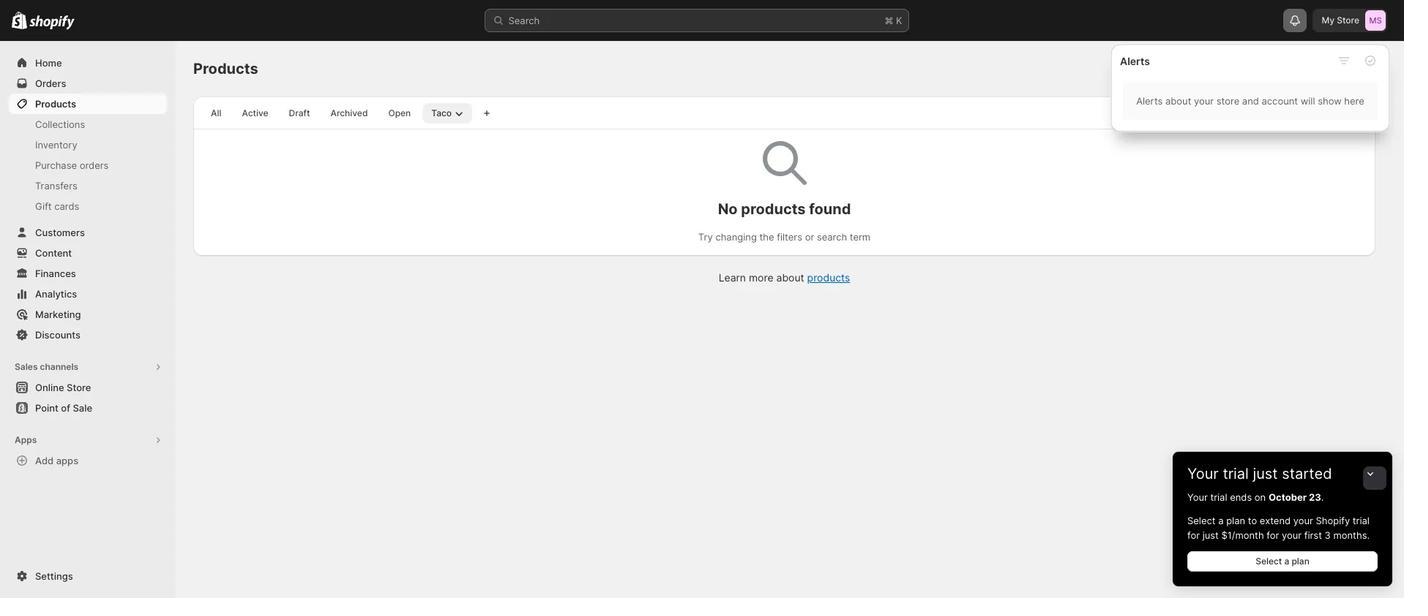 Task type: locate. For each thing, give the bounding box(es) containing it.
online store link
[[9, 378, 167, 398]]

customers link
[[9, 223, 167, 243]]

1 horizontal spatial just
[[1253, 466, 1278, 483]]

0 horizontal spatial for
[[1188, 530, 1200, 542]]

1 vertical spatial add
[[35, 455, 54, 467]]

settings
[[35, 571, 73, 583]]

products down search
[[807, 272, 850, 284]]

no products found
[[718, 201, 851, 218]]

1 horizontal spatial products
[[807, 272, 850, 284]]

1 vertical spatial plan
[[1292, 556, 1310, 567]]

0 horizontal spatial about
[[776, 272, 804, 284]]

settings link
[[9, 567, 167, 587]]

months.
[[1334, 530, 1370, 542]]

1 horizontal spatial store
[[1337, 15, 1360, 26]]

1 vertical spatial trial
[[1211, 492, 1228, 504]]

1 horizontal spatial plan
[[1292, 556, 1310, 567]]

add left apps on the bottom left of page
[[35, 455, 54, 467]]

add
[[1315, 63, 1332, 74], [35, 455, 54, 467]]

started
[[1282, 466, 1332, 483]]

2 vertical spatial trial
[[1353, 515, 1370, 527]]

online store button
[[0, 378, 176, 398]]

0 vertical spatial about
[[1166, 95, 1192, 107]]

trial for ends
[[1211, 492, 1228, 504]]

plan
[[1227, 515, 1246, 527], [1292, 556, 1310, 567]]

0 vertical spatial select
[[1188, 515, 1216, 527]]

store up sale
[[67, 382, 91, 394]]

your
[[1188, 466, 1219, 483], [1188, 492, 1208, 504]]

point of sale button
[[0, 398, 176, 419]]

1 horizontal spatial add
[[1315, 63, 1332, 74]]

trial inside dropdown button
[[1223, 466, 1249, 483]]

your inside your trial just started dropdown button
[[1188, 466, 1219, 483]]

ends
[[1230, 492, 1252, 504]]

select down select a plan to extend your shopify trial for just $1/month for your first 3 months.
[[1256, 556, 1282, 567]]

will
[[1301, 95, 1315, 107]]

your inside your trial just started element
[[1188, 492, 1208, 504]]

1 horizontal spatial select
[[1256, 556, 1282, 567]]

plan up $1/month
[[1227, 515, 1246, 527]]

content link
[[9, 243, 167, 264]]

october
[[1269, 492, 1307, 504]]

your trial just started
[[1188, 466, 1332, 483]]

0 vertical spatial alerts
[[1120, 55, 1150, 67]]

sales channels
[[15, 362, 78, 373]]

term
[[850, 231, 871, 243]]

0 horizontal spatial plan
[[1227, 515, 1246, 527]]

home
[[35, 57, 62, 69]]

online store
[[35, 382, 91, 394]]

plan for select a plan to extend your shopify trial for just $1/month for your first 3 months.
[[1227, 515, 1246, 527]]

trial up months.
[[1353, 515, 1370, 527]]

select for select a plan
[[1256, 556, 1282, 567]]

trial
[[1223, 466, 1249, 483], [1211, 492, 1228, 504], [1353, 515, 1370, 527]]

your left store
[[1194, 95, 1214, 107]]

tab list
[[199, 103, 475, 124]]

products
[[741, 201, 806, 218], [807, 272, 850, 284]]

store inside online store link
[[67, 382, 91, 394]]

0 vertical spatial your
[[1188, 466, 1219, 483]]

0 vertical spatial store
[[1337, 15, 1360, 26]]

0 horizontal spatial a
[[1218, 515, 1224, 527]]

1 horizontal spatial products
[[193, 60, 258, 78]]

your up your trial ends on october 23 .
[[1188, 466, 1219, 483]]

store for online store
[[67, 382, 91, 394]]

products
[[193, 60, 258, 78], [35, 98, 76, 110]]

0 horizontal spatial just
[[1203, 530, 1219, 542]]

1 horizontal spatial a
[[1285, 556, 1290, 567]]

0 vertical spatial a
[[1218, 515, 1224, 527]]

1 vertical spatial alerts
[[1137, 95, 1163, 107]]

0 vertical spatial add
[[1315, 63, 1332, 74]]

your trial just started element
[[1173, 491, 1393, 587]]

select inside select a plan to extend your shopify trial for just $1/month for your first 3 months.
[[1188, 515, 1216, 527]]

your up first
[[1294, 515, 1314, 527]]

alerts about your store and account will show here
[[1137, 95, 1365, 107]]

your
[[1194, 95, 1214, 107], [1294, 515, 1314, 527], [1282, 530, 1302, 542]]

your left first
[[1282, 530, 1302, 542]]

1 vertical spatial your
[[1188, 492, 1208, 504]]

and
[[1242, 95, 1259, 107]]

1 your from the top
[[1188, 466, 1219, 483]]

alerts
[[1120, 55, 1150, 67], [1137, 95, 1163, 107]]

trial for just
[[1223, 466, 1249, 483]]

on
[[1255, 492, 1266, 504]]

a inside select a plan to extend your shopify trial for just $1/month for your first 3 months.
[[1218, 515, 1224, 527]]

store right my
[[1337, 15, 1360, 26]]

1 vertical spatial select
[[1256, 556, 1282, 567]]

analytics link
[[9, 284, 167, 305]]

select
[[1188, 515, 1216, 527], [1256, 556, 1282, 567]]

1 horizontal spatial for
[[1267, 530, 1279, 542]]

archived link
[[322, 103, 377, 124]]

1 vertical spatial about
[[776, 272, 804, 284]]

a inside select a plan link
[[1285, 556, 1290, 567]]

add apps button
[[9, 451, 167, 472]]

products up "the"
[[741, 201, 806, 218]]

a up $1/month
[[1218, 515, 1224, 527]]

for left $1/month
[[1188, 530, 1200, 542]]

0 horizontal spatial products
[[741, 201, 806, 218]]

just left $1/month
[[1203, 530, 1219, 542]]

2 your from the top
[[1188, 492, 1208, 504]]

add inside button
[[35, 455, 54, 467]]

about left store
[[1166, 95, 1192, 107]]

alerts for alerts
[[1120, 55, 1150, 67]]

sales
[[15, 362, 38, 373]]

orders
[[35, 78, 66, 89]]

collections link
[[9, 114, 167, 135]]

0 vertical spatial plan
[[1227, 515, 1246, 527]]

trial left ends
[[1211, 492, 1228, 504]]

0 horizontal spatial add
[[35, 455, 54, 467]]

for down extend in the right bottom of the page
[[1267, 530, 1279, 542]]

1 vertical spatial a
[[1285, 556, 1290, 567]]

plan inside select a plan to extend your shopify trial for just $1/month for your first 3 months.
[[1227, 515, 1246, 527]]

1 vertical spatial products
[[35, 98, 76, 110]]

0 vertical spatial just
[[1253, 466, 1278, 483]]

trial up ends
[[1223, 466, 1249, 483]]

store
[[1337, 15, 1360, 26], [67, 382, 91, 394]]

a
[[1218, 515, 1224, 527], [1285, 556, 1290, 567]]

trial inside select a plan to extend your shopify trial for just $1/month for your first 3 months.
[[1353, 515, 1370, 527]]

0 horizontal spatial select
[[1188, 515, 1216, 527]]

point of sale link
[[9, 398, 167, 419]]

first
[[1305, 530, 1322, 542]]

about
[[1166, 95, 1192, 107], [776, 272, 804, 284]]

transfers link
[[9, 176, 167, 196]]

products up collections
[[35, 98, 76, 110]]

just
[[1253, 466, 1278, 483], [1203, 530, 1219, 542]]

gift cards link
[[9, 196, 167, 217]]

no
[[718, 201, 738, 218]]

0 horizontal spatial products
[[35, 98, 76, 110]]

0 vertical spatial trial
[[1223, 466, 1249, 483]]

1 vertical spatial just
[[1203, 530, 1219, 542]]

1 for from the left
[[1188, 530, 1200, 542]]

archived
[[331, 108, 368, 119]]

product
[[1334, 63, 1367, 74]]

draft
[[289, 108, 310, 119]]

filters
[[777, 231, 802, 243]]

your left ends
[[1188, 492, 1208, 504]]

just up on
[[1253, 466, 1278, 483]]

products up the all
[[193, 60, 258, 78]]

analytics
[[35, 288, 77, 300]]

plan down first
[[1292, 556, 1310, 567]]

select left to
[[1188, 515, 1216, 527]]

add left product
[[1315, 63, 1332, 74]]

finances
[[35, 268, 76, 280]]

of
[[61, 403, 70, 414]]

0 vertical spatial products
[[193, 60, 258, 78]]

empty search results image
[[763, 141, 807, 185]]

gift cards
[[35, 201, 79, 212]]

active link
[[233, 103, 277, 124]]

⌘
[[885, 15, 894, 26]]

a down select a plan to extend your shopify trial for just $1/month for your first 3 months.
[[1285, 556, 1290, 567]]

0 horizontal spatial store
[[67, 382, 91, 394]]

your for your trial just started
[[1188, 466, 1219, 483]]

add for add apps
[[35, 455, 54, 467]]

1 vertical spatial store
[[67, 382, 91, 394]]

about right the 'more'
[[776, 272, 804, 284]]

to
[[1248, 515, 1257, 527]]



Task type: describe. For each thing, give the bounding box(es) containing it.
sales channels button
[[9, 357, 167, 378]]

apps button
[[9, 431, 167, 451]]

show
[[1318, 95, 1342, 107]]

inventory link
[[9, 135, 167, 155]]

here
[[1345, 95, 1365, 107]]

tab list containing all
[[199, 103, 475, 124]]

select a plan
[[1256, 556, 1310, 567]]

learn
[[719, 272, 746, 284]]

purchase orders
[[35, 160, 109, 171]]

online
[[35, 382, 64, 394]]

k
[[896, 15, 902, 26]]

alerts for alerts about your store and account will show here
[[1137, 95, 1163, 107]]

or
[[805, 231, 814, 243]]

your for your trial ends on october 23 .
[[1188, 492, 1208, 504]]

search
[[817, 231, 847, 243]]

point
[[35, 403, 58, 414]]

just inside select a plan to extend your shopify trial for just $1/month for your first 3 months.
[[1203, 530, 1219, 542]]

discounts
[[35, 329, 81, 341]]

plan for select a plan
[[1292, 556, 1310, 567]]

home link
[[9, 53, 167, 73]]

add apps
[[35, 455, 78, 467]]

the
[[760, 231, 774, 243]]

orders
[[80, 160, 109, 171]]

shopify image
[[12, 12, 27, 29]]

customers
[[35, 227, 85, 239]]

search
[[509, 15, 540, 26]]

found
[[809, 201, 851, 218]]

23
[[1309, 492, 1321, 504]]

channels
[[40, 362, 78, 373]]

account
[[1262, 95, 1298, 107]]

0 vertical spatial your
[[1194, 95, 1214, 107]]

shopify image
[[29, 15, 75, 30]]

⌘ k
[[885, 15, 902, 26]]

1 horizontal spatial about
[[1166, 95, 1192, 107]]

select for select a plan to extend your shopify trial for just $1/month for your first 3 months.
[[1188, 515, 1216, 527]]

collections
[[35, 119, 85, 130]]

content
[[35, 247, 72, 259]]

3
[[1325, 530, 1331, 542]]

try
[[698, 231, 713, 243]]

marketing
[[35, 309, 81, 321]]

taco
[[431, 108, 452, 119]]

a for select a plan
[[1285, 556, 1290, 567]]

1 vertical spatial your
[[1294, 515, 1314, 527]]

2 vertical spatial your
[[1282, 530, 1302, 542]]

0 vertical spatial products
[[741, 201, 806, 218]]

point of sale
[[35, 403, 92, 414]]

more
[[749, 272, 774, 284]]

your trial ends on october 23 .
[[1188, 492, 1324, 504]]

finances link
[[9, 264, 167, 284]]

extend
[[1260, 515, 1291, 527]]

purchase orders link
[[9, 155, 167, 176]]

just inside dropdown button
[[1253, 466, 1278, 483]]

orders link
[[9, 73, 167, 94]]

changing
[[716, 231, 757, 243]]

active
[[242, 108, 268, 119]]

learn more about products
[[719, 272, 850, 284]]

2 for from the left
[[1267, 530, 1279, 542]]

open link
[[380, 103, 420, 124]]

try changing the filters or search term
[[698, 231, 871, 243]]

apps
[[15, 435, 37, 446]]

select a plan link
[[1188, 552, 1378, 573]]

apps
[[56, 455, 78, 467]]

add product
[[1315, 63, 1367, 74]]

inventory
[[35, 139, 77, 151]]

purchase
[[35, 160, 77, 171]]

my store image
[[1366, 10, 1386, 31]]

sale
[[73, 403, 92, 414]]

my
[[1322, 15, 1335, 26]]

add for add product
[[1315, 63, 1332, 74]]

all
[[211, 108, 221, 119]]

$1/month
[[1222, 530, 1264, 542]]

products link
[[807, 272, 850, 284]]

shopify
[[1316, 515, 1350, 527]]

.
[[1321, 492, 1324, 504]]

open
[[388, 108, 411, 119]]

a for select a plan to extend your shopify trial for just $1/month for your first 3 months.
[[1218, 515, 1224, 527]]

store for my store
[[1337, 15, 1360, 26]]

draft link
[[280, 103, 319, 124]]

1 vertical spatial products
[[807, 272, 850, 284]]

taco button
[[423, 103, 472, 124]]

select a plan to extend your shopify trial for just $1/month for your first 3 months.
[[1188, 515, 1370, 542]]

products link
[[9, 94, 167, 114]]

my store
[[1322, 15, 1360, 26]]

discounts link
[[9, 325, 167, 346]]

add product link
[[1306, 59, 1376, 79]]

store
[[1217, 95, 1240, 107]]

transfers
[[35, 180, 77, 192]]



Task type: vqa. For each thing, say whether or not it's contained in the screenshot.
product
yes



